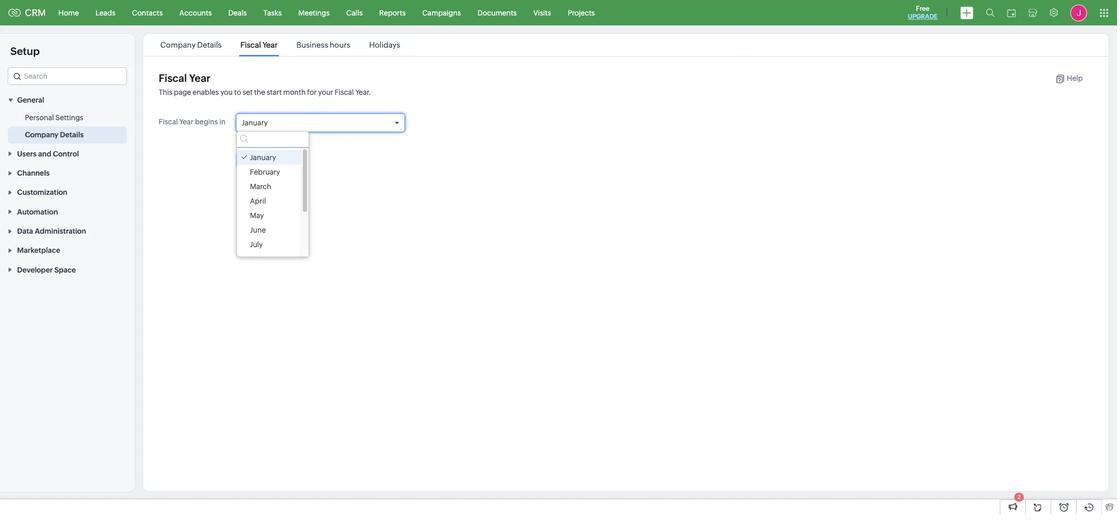 Task type: describe. For each thing, give the bounding box(es) containing it.
company details inside general region
[[25, 131, 84, 139]]

reports link
[[371, 0, 414, 25]]

profile image
[[1071, 4, 1087, 21]]

customization
[[17, 188, 67, 197]]

contacts link
[[124, 0, 171, 25]]

search image
[[986, 8, 995, 17]]

home
[[58, 9, 79, 17]]

march
[[250, 183, 271, 191]]

profile element
[[1064, 0, 1093, 25]]

campaigns link
[[414, 0, 469, 25]]

year.
[[355, 88, 371, 96]]

general button
[[0, 90, 135, 110]]

business
[[296, 40, 328, 49]]

2
[[1018, 494, 1021, 501]]

developer space button
[[0, 260, 135, 279]]

campaigns
[[422, 9, 461, 17]]

the
[[254, 88, 265, 96]]

january for tree containing january
[[250, 154, 276, 162]]

1 vertical spatial fiscal year
[[159, 72, 211, 84]]

in
[[219, 118, 226, 126]]

meetings link
[[290, 0, 338, 25]]

1 vertical spatial year
[[189, 72, 211, 84]]

fiscal year inside list
[[240, 40, 278, 49]]

august
[[250, 255, 274, 264]]

marketplace
[[17, 247, 60, 255]]

settings
[[55, 114, 83, 122]]

fiscal down the this
[[159, 118, 178, 126]]

calendar image
[[1007, 9, 1016, 17]]

help
[[1067, 74, 1083, 82]]

0 vertical spatial year
[[263, 40, 278, 49]]

visits link
[[525, 0, 559, 25]]

fiscal inside list
[[240, 40, 261, 49]]

create menu image
[[961, 6, 974, 19]]

tree containing january
[[237, 148, 309, 267]]

deals link
[[220, 0, 255, 25]]

space
[[54, 266, 76, 274]]

administration
[[35, 227, 86, 236]]

setup
[[10, 45, 40, 57]]

users and control
[[17, 150, 79, 158]]

this
[[159, 88, 172, 96]]

Search text field
[[8, 68, 127, 85]]

upgrade
[[908, 13, 938, 20]]

hours
[[330, 40, 350, 49]]

company details inside list
[[160, 40, 222, 49]]

fiscal up the this
[[159, 72, 187, 84]]

projects
[[568, 9, 595, 17]]

may
[[250, 212, 264, 220]]

details inside general region
[[60, 131, 84, 139]]

personal
[[25, 114, 54, 122]]

accounts
[[179, 9, 212, 17]]

developer space
[[17, 266, 76, 274]]

free
[[916, 5, 930, 12]]

fiscal year link
[[239, 40, 279, 49]]

crm link
[[8, 7, 46, 18]]



Task type: locate. For each thing, give the bounding box(es) containing it.
february
[[250, 168, 280, 176]]

company down accounts
[[160, 40, 196, 49]]

fiscal year begins in
[[159, 118, 226, 126]]

fiscal year down tasks
[[240, 40, 278, 49]]

tasks
[[263, 9, 282, 17]]

fiscal year
[[240, 40, 278, 49], [159, 72, 211, 84]]

0 vertical spatial company
[[160, 40, 196, 49]]

reports
[[379, 9, 406, 17]]

january up february
[[250, 154, 276, 162]]

year left begins
[[179, 118, 194, 126]]

leads link
[[87, 0, 124, 25]]

1 horizontal spatial company details
[[160, 40, 222, 49]]

fiscal year up page
[[159, 72, 211, 84]]

list containing company details
[[151, 34, 410, 56]]

year down tasks
[[263, 40, 278, 49]]

0 horizontal spatial fiscal year
[[159, 72, 211, 84]]

1 horizontal spatial company details link
[[159, 40, 223, 49]]

company details down accounts
[[160, 40, 222, 49]]

tree
[[237, 148, 309, 267]]

help link
[[1045, 74, 1083, 84]]

home link
[[50, 0, 87, 25]]

channels
[[17, 169, 50, 177]]

january for the january field
[[242, 119, 268, 127]]

details down settings
[[60, 131, 84, 139]]

0 vertical spatial company details
[[160, 40, 222, 49]]

1 horizontal spatial details
[[197, 40, 222, 49]]

january inside tree
[[250, 154, 276, 162]]

developer
[[17, 266, 53, 274]]

list
[[151, 34, 410, 56]]

0 horizontal spatial company details link
[[25, 130, 84, 140]]

company details
[[160, 40, 222, 49], [25, 131, 84, 139]]

fiscal down deals
[[240, 40, 261, 49]]

personal settings
[[25, 114, 83, 122]]

general region
[[0, 110, 135, 144]]

0 vertical spatial january
[[242, 119, 268, 127]]

company inside general region
[[25, 131, 58, 139]]

channels button
[[0, 163, 135, 183]]

1 vertical spatial company details link
[[25, 130, 84, 140]]

None field
[[8, 67, 127, 85]]

business hours link
[[295, 40, 352, 49]]

crm
[[25, 7, 46, 18]]

holidays
[[369, 40, 400, 49]]

details inside list
[[197, 40, 222, 49]]

set
[[243, 88, 253, 96]]

data
[[17, 227, 33, 236]]

company details down personal settings link
[[25, 131, 84, 139]]

fiscal right the your
[[335, 88, 354, 96]]

this page enables you to set the start month for your fiscal year.
[[159, 88, 371, 96]]

january inside field
[[242, 119, 268, 127]]

users and control button
[[0, 144, 135, 163]]

0 horizontal spatial details
[[60, 131, 84, 139]]

company down personal
[[25, 131, 58, 139]]

enables
[[193, 88, 219, 96]]

projects link
[[559, 0, 603, 25]]

deals
[[228, 9, 247, 17]]

free upgrade
[[908, 5, 938, 20]]

0 vertical spatial company details link
[[159, 40, 223, 49]]

1 vertical spatial details
[[60, 131, 84, 139]]

business hours
[[296, 40, 350, 49]]

1 vertical spatial company
[[25, 131, 58, 139]]

and
[[38, 150, 51, 158]]

0 vertical spatial details
[[197, 40, 222, 49]]

year up enables
[[189, 72, 211, 84]]

visits
[[533, 9, 551, 17]]

your
[[318, 88, 333, 96]]

company details link
[[159, 40, 223, 49], [25, 130, 84, 140]]

January field
[[237, 114, 405, 132]]

january down the on the left top
[[242, 119, 268, 127]]

start
[[267, 88, 282, 96]]

details down accounts link
[[197, 40, 222, 49]]

tasks link
[[255, 0, 290, 25]]

company details link down personal settings link
[[25, 130, 84, 140]]

automation
[[17, 208, 58, 216]]

create menu element
[[954, 0, 980, 25]]

control
[[53, 150, 79, 158]]

0 vertical spatial fiscal year
[[240, 40, 278, 49]]

month
[[283, 88, 306, 96]]

data administration button
[[0, 221, 135, 241]]

to
[[234, 88, 241, 96]]

1 horizontal spatial fiscal year
[[240, 40, 278, 49]]

january
[[242, 119, 268, 127], [250, 154, 276, 162]]

1 horizontal spatial company
[[160, 40, 196, 49]]

june
[[250, 226, 266, 235]]

0 horizontal spatial company details
[[25, 131, 84, 139]]

general
[[17, 96, 44, 104]]

customization button
[[0, 183, 135, 202]]

2 vertical spatial year
[[179, 118, 194, 126]]

company inside list
[[160, 40, 196, 49]]

contacts
[[132, 9, 163, 17]]

july
[[250, 241, 263, 249]]

None search field
[[237, 132, 309, 148]]

accounts link
[[171, 0, 220, 25]]

leads
[[96, 9, 115, 17]]

0 horizontal spatial company
[[25, 131, 58, 139]]

documents link
[[469, 0, 525, 25]]

1 vertical spatial company details
[[25, 131, 84, 139]]

marketplace button
[[0, 241, 135, 260]]

automation button
[[0, 202, 135, 221]]

meetings
[[298, 9, 330, 17]]

page
[[174, 88, 191, 96]]

holidays link
[[368, 40, 402, 49]]

begins
[[195, 118, 218, 126]]

company
[[160, 40, 196, 49], [25, 131, 58, 139]]

you
[[220, 88, 233, 96]]

calls
[[346, 9, 363, 17]]

users
[[17, 150, 37, 158]]

calls link
[[338, 0, 371, 25]]

fiscal
[[240, 40, 261, 49], [159, 72, 187, 84], [335, 88, 354, 96], [159, 118, 178, 126]]

company details link down accounts
[[159, 40, 223, 49]]

data administration
[[17, 227, 86, 236]]

search element
[[980, 0, 1001, 25]]

1 vertical spatial january
[[250, 154, 276, 162]]

year
[[263, 40, 278, 49], [189, 72, 211, 84], [179, 118, 194, 126]]

april
[[250, 197, 266, 205]]

personal settings link
[[25, 113, 83, 123]]

for
[[307, 88, 317, 96]]

documents
[[478, 9, 517, 17]]

details
[[197, 40, 222, 49], [60, 131, 84, 139]]



Task type: vqa. For each thing, say whether or not it's contained in the screenshot.
Business hours
yes



